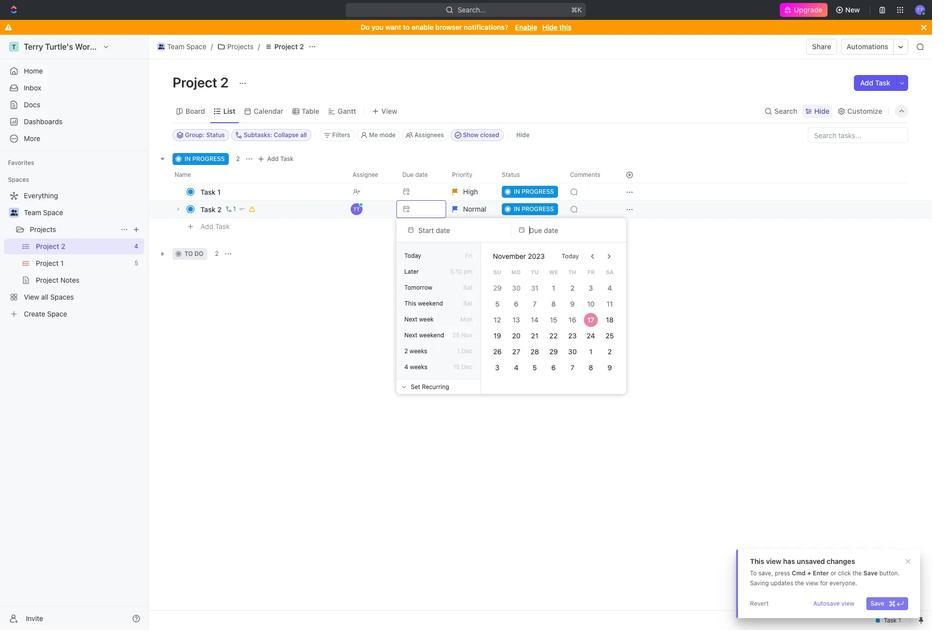 Task type: vqa. For each thing, say whether or not it's contained in the screenshot.
2nd Dec from the bottom of the page
yes



Task type: describe. For each thing, give the bounding box(es) containing it.
invite
[[26, 614, 43, 623]]

13
[[512, 316, 520, 324]]

1 vertical spatial 8
[[589, 364, 593, 372]]

search
[[774, 107, 797, 115]]

gantt link
[[336, 104, 356, 118]]

1 down we
[[552, 284, 555, 292]]

1 vertical spatial team space link
[[24, 205, 142, 221]]

0 horizontal spatial today
[[404, 252, 421, 260]]

later
[[404, 268, 419, 276]]

board link
[[184, 104, 205, 118]]

board
[[186, 107, 205, 115]]

31
[[531, 284, 539, 292]]

for
[[820, 580, 828, 587]]

hide inside button
[[516, 131, 530, 139]]

enable
[[515, 23, 537, 31]]

10
[[587, 300, 595, 308]]

today inside button
[[562, 253, 579, 260]]

th
[[568, 269, 576, 275]]

we
[[549, 269, 558, 275]]

view for autosave
[[841, 600, 855, 608]]

+
[[807, 570, 811, 577]]

0 horizontal spatial 4
[[404, 364, 408, 371]]

25 nov
[[452, 332, 472, 339]]

Search tasks... text field
[[808, 128, 908, 143]]

2 weeks
[[404, 348, 427, 355]]

search button
[[761, 104, 800, 118]]

hide button
[[802, 104, 832, 118]]

1 horizontal spatial project
[[274, 42, 298, 51]]

1 vertical spatial the
[[795, 580, 804, 587]]

17
[[587, 316, 595, 324]]

saving
[[750, 580, 769, 587]]

12
[[494, 316, 501, 324]]

0 vertical spatial 7
[[533, 300, 537, 308]]

⌘k
[[571, 5, 582, 14]]

want
[[385, 23, 401, 31]]

21
[[531, 332, 538, 340]]

table link
[[300, 104, 319, 118]]

1 vertical spatial add task
[[267, 155, 294, 163]]

0 horizontal spatial 5
[[495, 300, 499, 308]]

browser
[[435, 23, 462, 31]]

to
[[750, 570, 757, 577]]

task up 'task 1' link
[[280, 155, 294, 163]]

favorites
[[8, 159, 34, 167]]

calendar link
[[252, 104, 283, 118]]

team space inside tree
[[24, 208, 63, 217]]

do
[[361, 23, 370, 31]]

0 vertical spatial 30
[[512, 284, 520, 292]]

0 horizontal spatial add task button
[[196, 221, 234, 233]]

1 dec
[[457, 348, 472, 355]]

sat for this weekend
[[463, 300, 472, 307]]

hide button
[[512, 129, 533, 141]]

task down 1 button at the left of page
[[215, 222, 230, 231]]

in
[[185, 155, 191, 163]]

28
[[531, 348, 539, 356]]

today button
[[556, 249, 585, 265]]

1 horizontal spatial the
[[853, 570, 862, 577]]

0 horizontal spatial 9
[[570, 300, 575, 308]]

Start date text field
[[418, 226, 501, 235]]

list
[[223, 107, 235, 115]]

revert
[[750, 600, 769, 608]]

1 horizontal spatial 5
[[533, 364, 537, 372]]

su
[[493, 269, 501, 275]]

share
[[812, 42, 831, 51]]

docs link
[[4, 97, 144, 113]]

gantt
[[338, 107, 356, 115]]

add for rightmost add task button
[[860, 79, 873, 87]]

11
[[607, 300, 613, 308]]

task down task 1 at the top
[[200, 205, 216, 214]]

weeks for 4 weeks
[[410, 364, 427, 371]]

spaces
[[8, 176, 29, 184]]

notifications?
[[464, 23, 508, 31]]

dec for 1 dec
[[461, 348, 472, 355]]

next weekend
[[404, 332, 444, 339]]

tu
[[531, 269, 539, 275]]

1 vertical spatial project 2
[[173, 74, 232, 91]]

next for next weekend
[[404, 332, 417, 339]]

0 vertical spatial space
[[186, 42, 206, 51]]

view for this
[[766, 558, 781, 566]]

in progress
[[185, 155, 225, 163]]

save inside save button
[[870, 600, 884, 608]]

fri
[[465, 252, 472, 260]]

0 vertical spatial 8
[[551, 300, 556, 308]]

customize button
[[834, 104, 885, 118]]

to do
[[185, 250, 203, 258]]

0 horizontal spatial project
[[173, 74, 217, 91]]

automations
[[847, 42, 888, 51]]

1 down 24
[[590, 348, 593, 356]]

space inside sidebar "navigation"
[[43, 208, 63, 217]]

new
[[845, 5, 860, 14]]

set
[[411, 383, 420, 391]]

1 horizontal spatial 30
[[568, 348, 577, 356]]

2 horizontal spatial 4
[[608, 284, 612, 292]]

1 vertical spatial projects link
[[30, 222, 116, 238]]

1 down 25 nov
[[457, 348, 460, 355]]

20
[[512, 332, 520, 340]]

table
[[302, 107, 319, 115]]

click
[[838, 570, 851, 577]]

0 vertical spatial 6
[[514, 300, 518, 308]]

2 / from the left
[[258, 42, 260, 51]]

16
[[569, 316, 576, 324]]

do you want to enable browser notifications? enable hide this
[[361, 23, 571, 31]]

1 horizontal spatial team
[[167, 42, 184, 51]]

assignees
[[415, 131, 444, 139]]

save,
[[758, 570, 773, 577]]

task 1 link
[[198, 185, 345, 199]]

automations button
[[842, 39, 893, 54]]

dec for 15 dec
[[461, 364, 472, 371]]

favorites button
[[4, 157, 38, 169]]

1 / from the left
[[211, 42, 213, 51]]

0 vertical spatial to
[[403, 23, 410, 31]]

tomorrow
[[404, 284, 432, 291]]

0 vertical spatial hide
[[542, 23, 557, 31]]

week
[[419, 316, 434, 323]]

enable
[[412, 23, 434, 31]]

upgrade link
[[780, 3, 827, 17]]

fr
[[588, 269, 595, 275]]

sat for tomorrow
[[463, 284, 472, 291]]

1 horizontal spatial add
[[267, 155, 279, 163]]

24
[[587, 332, 595, 340]]



Task type: locate. For each thing, give the bounding box(es) containing it.
1 vertical spatial 7
[[570, 364, 574, 372]]

projects inside tree
[[30, 225, 56, 234]]

26
[[493, 348, 502, 356]]

/
[[211, 42, 213, 51], [258, 42, 260, 51]]

0 vertical spatial this
[[404, 300, 416, 307]]

1 vertical spatial 5
[[533, 364, 537, 372]]

dec down nov
[[461, 348, 472, 355]]

15 for 15
[[550, 316, 557, 324]]

1 vertical spatial this
[[750, 558, 764, 566]]

task
[[875, 79, 890, 87], [280, 155, 294, 163], [200, 188, 216, 196], [200, 205, 216, 214], [215, 222, 230, 231]]

9 down 18
[[608, 364, 612, 372]]

15 down 1 dec
[[453, 364, 460, 371]]

1 horizontal spatial 7
[[570, 364, 574, 372]]

25 left nov
[[452, 332, 460, 339]]

autosave view
[[813, 600, 855, 608]]

1 vertical spatial 15
[[453, 364, 460, 371]]

list link
[[221, 104, 235, 118]]

weeks for 2 weeks
[[410, 348, 427, 355]]

30
[[512, 284, 520, 292], [568, 348, 577, 356]]

space right user group icon
[[43, 208, 63, 217]]

2 vertical spatial add task
[[200, 222, 230, 231]]

user group image
[[158, 44, 164, 49]]

0 vertical spatial project 2
[[274, 42, 304, 51]]

project
[[274, 42, 298, 51], [173, 74, 217, 91]]

0 vertical spatial weeks
[[410, 348, 427, 355]]

0 horizontal spatial projects
[[30, 225, 56, 234]]

task 1
[[200, 188, 221, 196]]

to right want
[[403, 23, 410, 31]]

7 up 14
[[533, 300, 537, 308]]

november 2023
[[493, 252, 545, 261]]

18
[[606, 316, 614, 324]]

team space right user group image
[[167, 42, 206, 51]]

30 down 23
[[568, 348, 577, 356]]

weekend down week
[[419, 332, 444, 339]]

1 horizontal spatial this
[[750, 558, 764, 566]]

4 weeks
[[404, 364, 427, 371]]

save down button.
[[870, 600, 884, 608]]

view up save, on the bottom of page
[[766, 558, 781, 566]]

0 vertical spatial team
[[167, 42, 184, 51]]

0 horizontal spatial project 2
[[173, 74, 232, 91]]

everyone.
[[830, 580, 857, 587]]

0 vertical spatial next
[[404, 316, 417, 323]]

tree
[[4, 188, 144, 322]]

1 horizontal spatial add task button
[[255, 153, 297, 165]]

0 horizontal spatial the
[[795, 580, 804, 587]]

task inside 'task 1' link
[[200, 188, 216, 196]]

weekend for next weekend
[[419, 332, 444, 339]]

customize
[[847, 107, 882, 115]]

new button
[[831, 2, 866, 18]]

enter
[[813, 570, 829, 577]]

space right user group image
[[186, 42, 206, 51]]

today up th
[[562, 253, 579, 260]]

add task button down task 2
[[196, 221, 234, 233]]

30 down mo
[[512, 284, 520, 292]]

1 horizontal spatial 8
[[589, 364, 593, 372]]

add task button up 'task 1' link
[[255, 153, 297, 165]]

2 horizontal spatial hide
[[814, 107, 830, 115]]

share button
[[806, 39, 837, 55]]

1 vertical spatial to
[[185, 250, 193, 258]]

6 down 22
[[551, 364, 556, 372]]

or
[[831, 570, 836, 577]]

2 dec from the top
[[461, 364, 472, 371]]

task up task 2
[[200, 188, 216, 196]]

dashboards
[[24, 117, 62, 126]]

tree containing team space
[[4, 188, 144, 322]]

weekend for this weekend
[[418, 300, 443, 307]]

5
[[495, 300, 499, 308], [533, 364, 537, 372]]

add task up customize
[[860, 79, 890, 87]]

mo
[[511, 269, 521, 275]]

0 horizontal spatial space
[[43, 208, 63, 217]]

8 up 22
[[551, 300, 556, 308]]

1 vertical spatial view
[[806, 580, 818, 587]]

1 vertical spatial project
[[173, 74, 217, 91]]

4 up 11
[[608, 284, 612, 292]]

1 horizontal spatial 4
[[514, 364, 518, 372]]

tree inside sidebar "navigation"
[[4, 188, 144, 322]]

0 vertical spatial add task button
[[854, 75, 896, 91]]

1 horizontal spatial project 2
[[274, 42, 304, 51]]

autosave
[[813, 600, 840, 608]]

1 horizontal spatial 25
[[606, 332, 614, 340]]

5:10
[[450, 268, 462, 276]]

sat down pm
[[463, 284, 472, 291]]

next up 2 weeks
[[404, 332, 417, 339]]

9
[[570, 300, 575, 308], [608, 364, 612, 372]]

0 vertical spatial 9
[[570, 300, 575, 308]]

0 horizontal spatial add task
[[200, 222, 230, 231]]

set recurring
[[411, 383, 449, 391]]

4
[[608, 284, 612, 292], [404, 364, 408, 371], [514, 364, 518, 372]]

weekend up week
[[418, 300, 443, 307]]

15 up 22
[[550, 316, 557, 324]]

progress
[[192, 155, 225, 163]]

1 vertical spatial team
[[24, 208, 41, 217]]

2 horizontal spatial view
[[841, 600, 855, 608]]

1 horizontal spatial projects
[[227, 42, 253, 51]]

2 vertical spatial view
[[841, 600, 855, 608]]

1 horizontal spatial add task
[[267, 155, 294, 163]]

0 horizontal spatial team space link
[[24, 205, 142, 221]]

2 horizontal spatial add task button
[[854, 75, 896, 91]]

1 vertical spatial 9
[[608, 364, 612, 372]]

3 down 26
[[495, 364, 499, 372]]

add up 'task 1' link
[[267, 155, 279, 163]]

0 vertical spatial save
[[863, 570, 878, 577]]

25 for 25
[[606, 332, 614, 340]]

19
[[494, 332, 501, 340]]

the
[[853, 570, 862, 577], [795, 580, 804, 587]]

cmd
[[792, 570, 806, 577]]

29 down 22
[[549, 348, 558, 356]]

2 vertical spatial hide
[[516, 131, 530, 139]]

team space link
[[155, 41, 209, 53], [24, 205, 142, 221]]

23
[[568, 332, 577, 340]]

2
[[300, 42, 304, 51], [220, 74, 229, 91], [236, 155, 240, 163], [217, 205, 222, 214], [215, 250, 219, 258], [570, 284, 574, 292], [404, 348, 408, 355], [608, 348, 612, 356]]

this
[[404, 300, 416, 307], [750, 558, 764, 566]]

add task button up customize
[[854, 75, 896, 91]]

view down +
[[806, 580, 818, 587]]

0 vertical spatial team space
[[167, 42, 206, 51]]

weeks up 4 weeks
[[410, 348, 427, 355]]

14
[[531, 316, 539, 324]]

sat up mon
[[463, 300, 472, 307]]

5:10 pm
[[450, 268, 472, 276]]

0 vertical spatial projects link
[[215, 41, 256, 53]]

next
[[404, 316, 417, 323], [404, 332, 417, 339]]

project 2 link
[[262, 41, 306, 53]]

this up to
[[750, 558, 764, 566]]

add down task 2
[[200, 222, 213, 231]]

1 inside button
[[233, 205, 236, 213]]

7
[[533, 300, 537, 308], [570, 364, 574, 372]]

home link
[[4, 63, 144, 79]]

25 down 18
[[606, 332, 614, 340]]

0 vertical spatial 5
[[495, 300, 499, 308]]

user group image
[[10, 210, 18, 216]]

27
[[512, 348, 520, 356]]

7 down 23
[[570, 364, 574, 372]]

hide inside dropdown button
[[814, 107, 830, 115]]

2 horizontal spatial add
[[860, 79, 873, 87]]

2023
[[528, 252, 545, 261]]

1 horizontal spatial 3
[[589, 284, 593, 292]]

1 horizontal spatial space
[[186, 42, 206, 51]]

this view has unsaved changes to save, press cmd + enter or click the save button. saving updates the view for everyone.
[[750, 558, 900, 587]]

3 up the 10
[[589, 284, 593, 292]]

today
[[404, 252, 421, 260], [562, 253, 579, 260]]

you
[[372, 23, 383, 31]]

team
[[167, 42, 184, 51], [24, 208, 41, 217]]

view inside button
[[841, 600, 855, 608]]

view down everyone.
[[841, 600, 855, 608]]

1 horizontal spatial projects link
[[215, 41, 256, 53]]

0 horizontal spatial /
[[211, 42, 213, 51]]

team space right user group icon
[[24, 208, 63, 217]]

1 vertical spatial team space
[[24, 208, 63, 217]]

0 vertical spatial project
[[274, 42, 298, 51]]

1 horizontal spatial 15
[[550, 316, 557, 324]]

1 horizontal spatial /
[[258, 42, 260, 51]]

0 vertical spatial add task
[[860, 79, 890, 87]]

2 vertical spatial add task button
[[196, 221, 234, 233]]

inbox
[[24, 84, 41, 92]]

dashboards link
[[4, 114, 144, 130]]

weeks down 2 weeks
[[410, 364, 427, 371]]

dec
[[461, 348, 472, 355], [461, 364, 472, 371]]

dec down 1 dec
[[461, 364, 472, 371]]

pm
[[464, 268, 472, 276]]

0 horizontal spatial 3
[[495, 364, 499, 372]]

Due date text field
[[529, 226, 612, 235]]

1 up task 2
[[217, 188, 221, 196]]

1 dec from the top
[[461, 348, 472, 355]]

sidebar navigation
[[0, 35, 149, 631]]

to left do
[[185, 250, 193, 258]]

0 vertical spatial dec
[[461, 348, 472, 355]]

1 25 from the left
[[452, 332, 460, 339]]

0 horizontal spatial 15
[[453, 364, 460, 371]]

0 horizontal spatial team
[[24, 208, 41, 217]]

1 horizontal spatial 6
[[551, 364, 556, 372]]

view
[[766, 558, 781, 566], [806, 580, 818, 587], [841, 600, 855, 608]]

1 vertical spatial add task button
[[255, 153, 297, 165]]

9 up 16
[[570, 300, 575, 308]]

0 vertical spatial the
[[853, 570, 862, 577]]

0 horizontal spatial projects link
[[30, 222, 116, 238]]

save inside this view has unsaved changes to save, press cmd + enter or click the save button. saving updates the view for everyone.
[[863, 570, 878, 577]]

nov
[[461, 332, 472, 339]]

add task button
[[854, 75, 896, 91], [255, 153, 297, 165], [196, 221, 234, 233]]

29 down su
[[493, 284, 502, 292]]

add up customize
[[860, 79, 873, 87]]

0 vertical spatial weekend
[[418, 300, 443, 307]]

team right user group icon
[[24, 208, 41, 217]]

1 sat from the top
[[463, 284, 472, 291]]

1 vertical spatial weeks
[[410, 364, 427, 371]]

add
[[860, 79, 873, 87], [267, 155, 279, 163], [200, 222, 213, 231]]

5 up 12
[[495, 300, 499, 308]]

1 horizontal spatial team space
[[167, 42, 206, 51]]

15 for 15 dec
[[453, 364, 460, 371]]

0 vertical spatial sat
[[463, 284, 472, 291]]

1 horizontal spatial 29
[[549, 348, 558, 356]]

1 vertical spatial hide
[[814, 107, 830, 115]]

add task for rightmost add task button
[[860, 79, 890, 87]]

the down cmd
[[795, 580, 804, 587]]

4 down 2 weeks
[[404, 364, 408, 371]]

add task down task 2
[[200, 222, 230, 231]]

1 vertical spatial weekend
[[419, 332, 444, 339]]

2 next from the top
[[404, 332, 417, 339]]

0 horizontal spatial to
[[185, 250, 193, 258]]

1 horizontal spatial 9
[[608, 364, 612, 372]]

autosave view button
[[809, 598, 859, 611]]

save left button.
[[863, 570, 878, 577]]

15 dec
[[453, 364, 472, 371]]

team right user group image
[[167, 42, 184, 51]]

1 right task 2
[[233, 205, 236, 213]]

2 25 from the left
[[606, 332, 614, 340]]

2 sat from the top
[[463, 300, 472, 307]]

add task
[[860, 79, 890, 87], [267, 155, 294, 163], [200, 222, 230, 231]]

add task up 'task 1' link
[[267, 155, 294, 163]]

22
[[549, 332, 558, 340]]

today up later
[[404, 252, 421, 260]]

0 horizontal spatial 29
[[493, 284, 502, 292]]

1 horizontal spatial team space link
[[155, 41, 209, 53]]

6 up 13
[[514, 300, 518, 308]]

this down tomorrow
[[404, 300, 416, 307]]

5 down 28
[[533, 364, 537, 372]]

4 down 27
[[514, 364, 518, 372]]

1 vertical spatial 29
[[549, 348, 558, 356]]

revert button
[[746, 598, 773, 611]]

team inside sidebar "navigation"
[[24, 208, 41, 217]]

inbox link
[[4, 80, 144, 96]]

1 vertical spatial dec
[[461, 364, 472, 371]]

to
[[403, 23, 410, 31], [185, 250, 193, 258]]

next week
[[404, 316, 434, 323]]

the right click
[[853, 570, 862, 577]]

this for view
[[750, 558, 764, 566]]

2 inside project 2 link
[[300, 42, 304, 51]]

this
[[559, 23, 571, 31]]

25 for 25 nov
[[452, 332, 460, 339]]

1 vertical spatial sat
[[463, 300, 472, 307]]

0 horizontal spatial 6
[[514, 300, 518, 308]]

0 horizontal spatial team space
[[24, 208, 63, 217]]

recurring
[[422, 383, 449, 391]]

0 vertical spatial view
[[766, 558, 781, 566]]

press
[[775, 570, 790, 577]]

this for weekend
[[404, 300, 416, 307]]

1 next from the top
[[404, 316, 417, 323]]

8
[[551, 300, 556, 308], [589, 364, 593, 372]]

0 vertical spatial 29
[[493, 284, 502, 292]]

0 vertical spatial 3
[[589, 284, 593, 292]]

unsaved
[[797, 558, 825, 566]]

0 horizontal spatial view
[[766, 558, 781, 566]]

next for next week
[[404, 316, 417, 323]]

0 horizontal spatial 30
[[512, 284, 520, 292]]

docs
[[24, 100, 40, 109]]

this inside this view has unsaved changes to save, press cmd + enter or click the save button. saving updates the view for everyone.
[[750, 558, 764, 566]]

8 down 24
[[589, 364, 593, 372]]

home
[[24, 67, 43, 75]]

1 vertical spatial projects
[[30, 225, 56, 234]]

add for left add task button
[[200, 222, 213, 231]]

projects
[[227, 42, 253, 51], [30, 225, 56, 234]]

2 vertical spatial add
[[200, 222, 213, 231]]

changes
[[827, 558, 855, 566]]

add task for left add task button
[[200, 222, 230, 231]]

assignees button
[[402, 129, 448, 141]]

task up customize
[[875, 79, 890, 87]]

next left week
[[404, 316, 417, 323]]

has
[[783, 558, 795, 566]]



